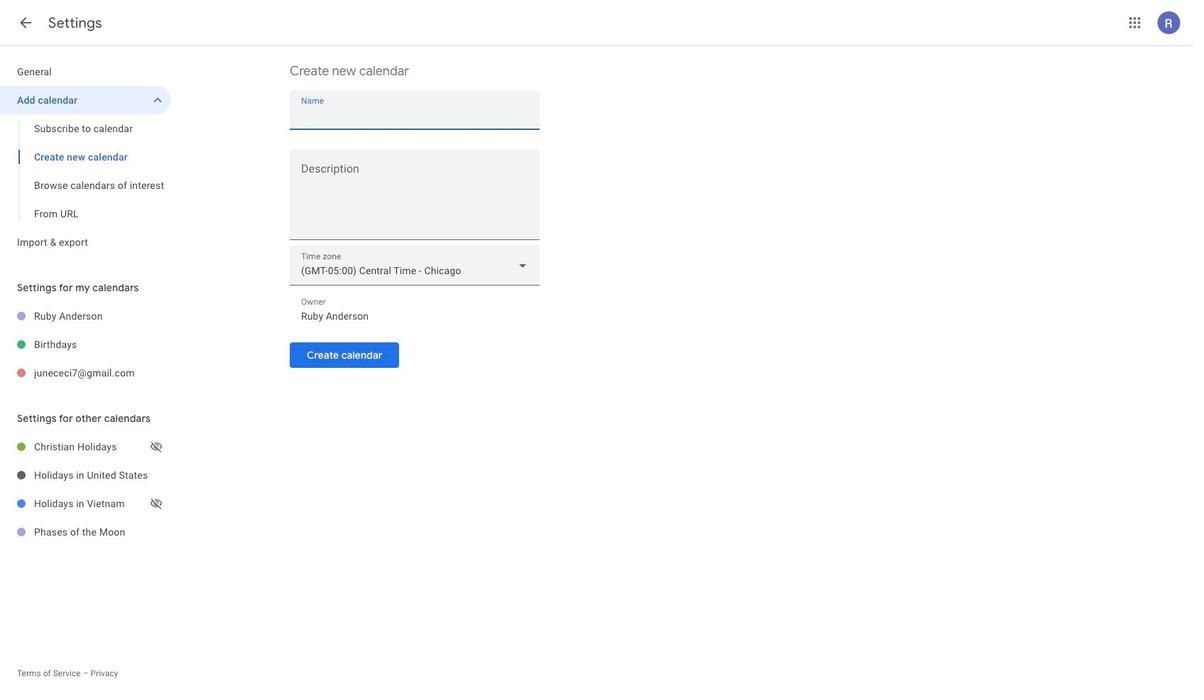 Task type: locate. For each thing, give the bounding box(es) containing it.
go back image
[[17, 14, 34, 31]]

1 vertical spatial tree
[[0, 302, 171, 387]]

None text field
[[301, 105, 529, 125], [290, 166, 540, 234], [301, 306, 529, 326], [301, 105, 529, 125], [290, 166, 540, 234], [301, 306, 529, 326]]

group
[[0, 114, 171, 228]]

holidays in vietnam tree item
[[0, 490, 171, 518]]

christian holidays tree item
[[0, 433, 171, 461]]

junececi7@gmail.com tree item
[[0, 359, 171, 387]]

2 vertical spatial tree
[[0, 433, 171, 546]]

0 vertical spatial tree
[[0, 58, 171, 257]]

tree
[[0, 58, 171, 257], [0, 302, 171, 387], [0, 433, 171, 546]]

holidays in united states tree item
[[0, 461, 171, 490]]

ruby anderson tree item
[[0, 302, 171, 330]]

2 tree from the top
[[0, 302, 171, 387]]

None field
[[290, 246, 540, 286]]

heading
[[48, 14, 102, 32]]



Task type: describe. For each thing, give the bounding box(es) containing it.
3 tree from the top
[[0, 433, 171, 546]]

add calendar tree item
[[0, 86, 171, 114]]

birthdays tree item
[[0, 330, 171, 359]]

1 tree from the top
[[0, 58, 171, 257]]

phases of the moon tree item
[[0, 518, 171, 546]]



Task type: vqa. For each thing, say whether or not it's contained in the screenshot.
Other
no



